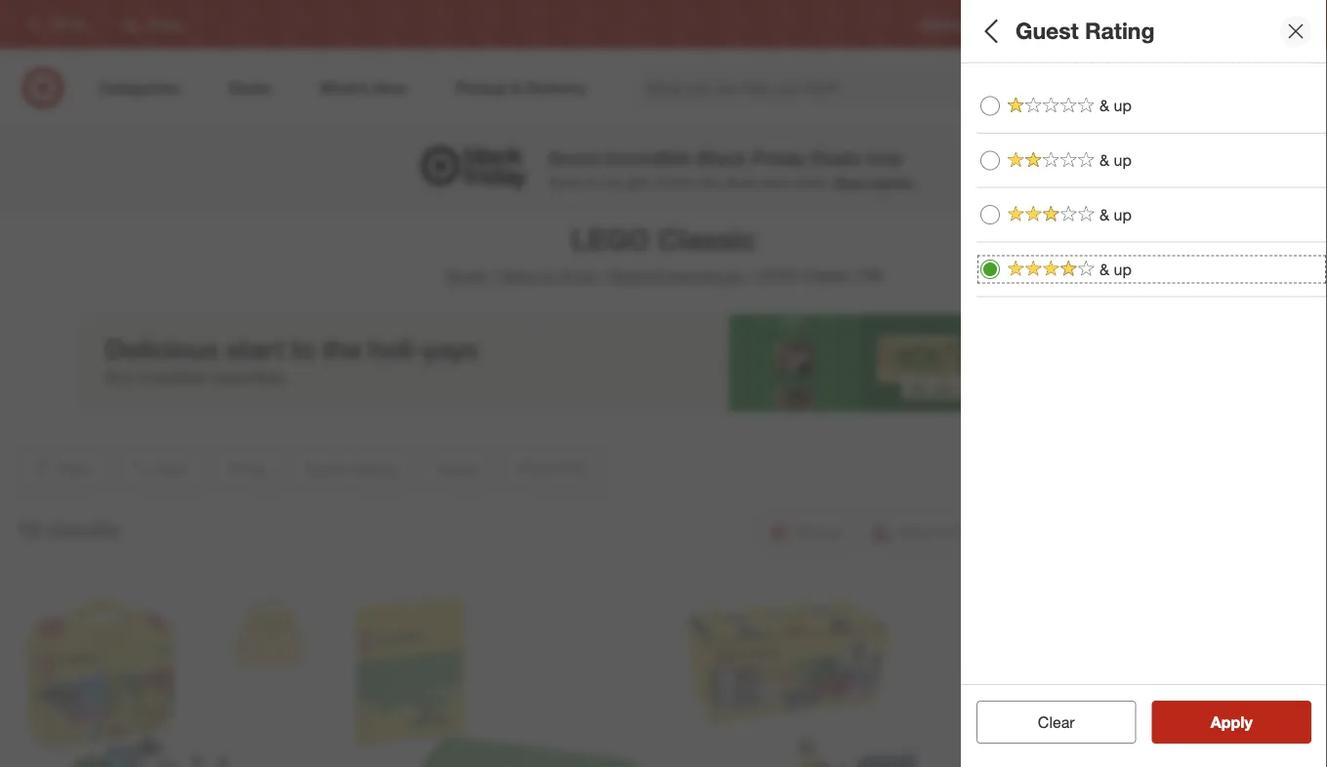 Task type: describe. For each thing, give the bounding box(es) containing it.
& for second "& up" radio from the bottom of the guest rating dialog
[[1100, 205, 1109, 224]]

score
[[549, 146, 600, 169]]

top
[[602, 173, 622, 191]]

apply
[[1211, 713, 1253, 732]]

to
[[542, 266, 555, 285]]

deals button
[[977, 200, 1327, 269]]

& inside score incredible black friday deals now save on top gifts & find new deals each week. start saving
[[656, 173, 665, 191]]

black
[[697, 146, 747, 169]]

on
[[582, 173, 598, 191]]

shop
[[560, 266, 597, 285]]

all filters dialog
[[961, 0, 1327, 768]]

$25
[[977, 102, 999, 119]]

find
[[1256, 17, 1279, 32]]

search
[[1055, 80, 1102, 99]]

1 & up radio from the top
[[980, 96, 1000, 116]]

1 vertical spatial classic
[[802, 266, 853, 285]]

18
[[16, 516, 41, 544]]

results for see results
[[1223, 713, 1273, 732]]

advertisement region
[[78, 314, 1250, 412]]

clear for clear
[[1038, 713, 1075, 732]]

now
[[866, 146, 903, 169]]

$50
[[1051, 102, 1073, 119]]

see results button
[[1152, 701, 1312, 744]]

& for fourth "& up" radio
[[1100, 260, 1109, 279]]

find stores link
[[1256, 16, 1315, 33]]

registry
[[920, 17, 963, 32]]

incredible
[[605, 146, 692, 169]]

target
[[444, 266, 487, 285]]

search button
[[1055, 66, 1102, 113]]

fpo/apo button
[[977, 269, 1327, 337]]

guest for guest rating
[[1016, 17, 1079, 45]]

Include out of stock checkbox
[[977, 356, 996, 376]]

guest rating
[[1016, 17, 1155, 45]]

and
[[1022, 170, 1045, 187]]

results for 18 results
[[47, 516, 119, 544]]

up for fourth "& up" radio
[[1114, 260, 1132, 279]]

What can we help you find? suggestions appear below search field
[[634, 66, 1069, 109]]

experiences
[[656, 266, 743, 285]]

clear all button
[[977, 701, 1136, 744]]

0 vertical spatial classic
[[658, 222, 756, 256]]

& for third "& up" radio from the bottom of the guest rating dialog
[[1100, 151, 1109, 170]]

0 vertical spatial lego
[[571, 222, 650, 256]]

ad
[[1035, 17, 1050, 32]]

ways to shop link
[[500, 266, 597, 285]]

3 / from the left
[[747, 266, 752, 285]]

target link
[[444, 266, 487, 285]]

weekly ad link
[[995, 16, 1050, 33]]

weekly
[[995, 17, 1032, 32]]

see
[[1190, 713, 1218, 732]]

18 results
[[16, 516, 119, 544]]

fpo/apo
[[977, 289, 1061, 311]]

redcard link
[[1081, 16, 1128, 33]]

up inside guest rating 4 stars and up
[[1049, 170, 1064, 187]]

deals
[[724, 173, 757, 191]]

4 & up radio from the top
[[980, 260, 1000, 279]]



Task type: vqa. For each thing, say whether or not it's contained in the screenshot.
& up
yes



Task type: locate. For each thing, give the bounding box(es) containing it.
weekly ad
[[995, 17, 1050, 32]]

up for fourth "& up" radio from the bottom of the guest rating dialog
[[1114, 96, 1132, 115]]

all filters
[[977, 17, 1070, 45]]

redcard
[[1081, 17, 1128, 32]]

rating up search
[[1085, 17, 1155, 45]]

2 & up radio from the top
[[980, 151, 1000, 170]]

start
[[834, 173, 866, 191]]

save
[[549, 173, 579, 191]]

& for fourth "& up" radio from the bottom of the guest rating dialog
[[1100, 96, 1109, 115]]

saving
[[870, 173, 912, 191]]

clear
[[1028, 713, 1065, 732], [1038, 713, 1075, 732]]

lego
[[571, 222, 650, 256], [756, 266, 798, 285]]

1 clear from the left
[[1028, 713, 1065, 732]]

& up for fourth "& up" radio from the bottom of the guest rating dialog
[[1100, 96, 1132, 115]]

$50;
[[1022, 102, 1048, 119]]

rating for guest rating 4 stars and up
[[1034, 145, 1092, 168]]

3 & up from the top
[[1100, 205, 1132, 224]]

1 vertical spatial rating
[[1034, 145, 1092, 168]]

stars
[[988, 170, 1018, 187]]

gifts
[[626, 173, 652, 191]]

/
[[491, 266, 496, 285], [601, 266, 606, 285], [747, 266, 752, 285]]

1 vertical spatial lego
[[756, 266, 798, 285]]

rating up and
[[1034, 145, 1092, 168]]

find stores
[[1256, 17, 1315, 32]]

clear all
[[1028, 713, 1085, 732]]

price $25  –  $50; $50  –  $100
[[977, 77, 1126, 119]]

& up radio up fpo/apo
[[980, 260, 1000, 279]]

& up for second "& up" radio from the bottom of the guest rating dialog
[[1100, 205, 1132, 224]]

1 vertical spatial results
[[1223, 713, 1273, 732]]

guest rating dialog
[[961, 0, 1327, 768]]

& up radio
[[980, 96, 1000, 116], [980, 151, 1000, 170], [980, 205, 1000, 225], [980, 260, 1000, 279]]

/ right shop
[[601, 266, 606, 285]]

4
[[977, 170, 984, 187]]

1 horizontal spatial classic
[[802, 266, 853, 285]]

guest for guest rating 4 stars and up
[[977, 145, 1029, 168]]

lego right experiences
[[756, 266, 798, 285]]

guest
[[1016, 17, 1079, 45], [977, 145, 1029, 168]]

& up for third "& up" radio from the bottom of the guest rating dialog
[[1100, 151, 1132, 170]]

filters
[[1010, 17, 1070, 45]]

results inside button
[[1223, 713, 1273, 732]]

&
[[1100, 96, 1109, 115], [1100, 151, 1109, 170], [656, 173, 665, 191], [1100, 205, 1109, 224], [1100, 260, 1109, 279]]

all
[[1069, 713, 1085, 732]]

4 & up from the top
[[1100, 260, 1132, 279]]

3 & up radio from the top
[[980, 205, 1000, 225]]

0 horizontal spatial classic
[[658, 222, 756, 256]]

guest inside guest rating 4 stars and up
[[977, 145, 1029, 168]]

& up radio up 4
[[980, 151, 1000, 170]]

new
[[695, 173, 720, 191]]

week.
[[794, 173, 830, 191]]

clear for clear all
[[1028, 713, 1065, 732]]

up
[[1114, 96, 1132, 115], [1114, 151, 1132, 170], [1049, 170, 1064, 187], [1114, 205, 1132, 224], [1114, 260, 1132, 279]]

deals down stars
[[977, 220, 1026, 243]]

each
[[761, 173, 790, 191]]

2 & up from the top
[[1100, 151, 1132, 170]]

(18)
[[857, 266, 883, 285]]

brand
[[610, 266, 652, 285]]

rating inside guest rating 4 stars and up
[[1034, 145, 1092, 168]]

lego up brand
[[571, 222, 650, 256]]

& up radio left $50;
[[980, 96, 1000, 116]]

& up for fourth "& up" radio
[[1100, 260, 1132, 279]]

rating inside dialog
[[1085, 17, 1155, 45]]

& up
[[1100, 96, 1132, 115], [1100, 151, 1132, 170], [1100, 205, 1132, 224], [1100, 260, 1132, 279]]

results
[[47, 516, 119, 544], [1223, 713, 1273, 732]]

up for third "& up" radio from the bottom of the guest rating dialog
[[1114, 151, 1132, 170]]

clear inside all filters dialog
[[1028, 713, 1065, 732]]

0 horizontal spatial lego
[[571, 222, 650, 256]]

score incredible black friday deals now save on top gifts & find new deals each week. start saving
[[549, 146, 912, 191]]

classic up experiences
[[658, 222, 756, 256]]

results right "see"
[[1223, 713, 1273, 732]]

deals up start
[[811, 146, 861, 169]]

lego classic target / ways to shop / brand experiences / lego classic (18)
[[444, 222, 883, 285]]

clear inside guest rating dialog
[[1038, 713, 1075, 732]]

0 horizontal spatial /
[[491, 266, 496, 285]]

2 / from the left
[[601, 266, 606, 285]]

friday
[[752, 146, 806, 169]]

1 horizontal spatial results
[[1223, 713, 1273, 732]]

apply button
[[1152, 701, 1312, 744]]

1 horizontal spatial deals
[[977, 220, 1026, 243]]

& up radio down 4
[[980, 205, 1000, 225]]

1 horizontal spatial /
[[601, 266, 606, 285]]

/ left ways
[[491, 266, 496, 285]]

deals
[[811, 146, 861, 169], [977, 220, 1026, 243]]

1 vertical spatial guest
[[977, 145, 1029, 168]]

all
[[977, 17, 1004, 45]]

ways
[[500, 266, 537, 285]]

1 & up from the top
[[1100, 96, 1132, 115]]

find
[[668, 173, 691, 191]]

0 horizontal spatial results
[[47, 516, 119, 544]]

deals inside button
[[977, 220, 1026, 243]]

rating
[[1085, 17, 1155, 45], [1034, 145, 1092, 168]]

price
[[977, 77, 1022, 99]]

0 vertical spatial deals
[[811, 146, 861, 169]]

0 horizontal spatial deals
[[811, 146, 861, 169]]

/ right experiences
[[747, 266, 752, 285]]

1 horizontal spatial lego
[[756, 266, 798, 285]]

0 vertical spatial rating
[[1085, 17, 1155, 45]]

results right 18
[[47, 516, 119, 544]]

classic
[[658, 222, 756, 256], [802, 266, 853, 285]]

registry link
[[920, 16, 963, 33]]

rating for guest rating
[[1085, 17, 1155, 45]]

0 vertical spatial guest
[[1016, 17, 1079, 45]]

1 vertical spatial deals
[[977, 220, 1026, 243]]

1 / from the left
[[491, 266, 496, 285]]

2 clear from the left
[[1038, 713, 1075, 732]]

classic left "(18)"
[[802, 266, 853, 285]]

clear button
[[977, 701, 1136, 744]]

stores
[[1282, 17, 1315, 32]]

brand experiences link
[[610, 266, 743, 285]]

see results
[[1190, 713, 1273, 732]]

0 vertical spatial results
[[47, 516, 119, 544]]

guest inside guest rating dialog
[[1016, 17, 1079, 45]]

guest rating 4 stars and up
[[977, 145, 1092, 187]]

up for second "& up" radio from the bottom of the guest rating dialog
[[1114, 205, 1132, 224]]

2 horizontal spatial /
[[747, 266, 752, 285]]

deals inside score incredible black friday deals now save on top gifts & find new deals each week. start saving
[[811, 146, 861, 169]]

$100
[[1097, 102, 1126, 119]]



